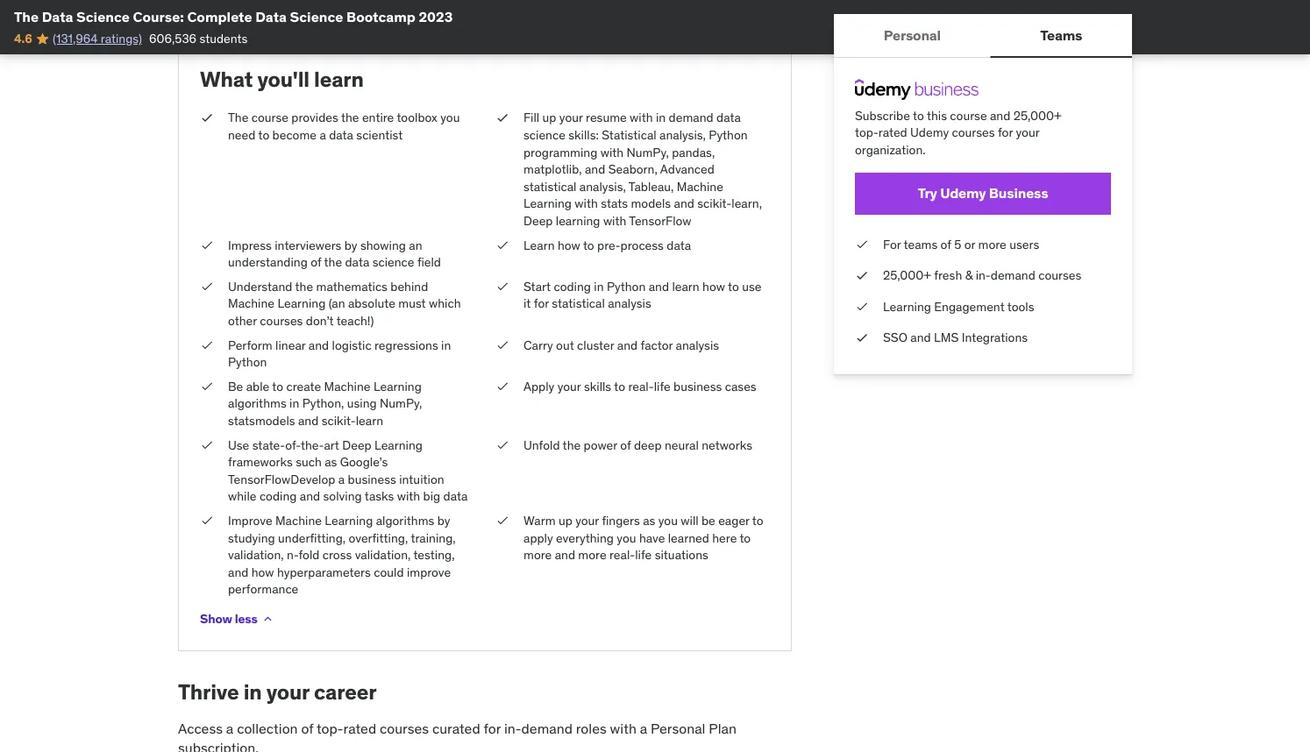 Task type: locate. For each thing, give the bounding box(es) containing it.
machine up other
[[228, 296, 275, 312]]

curated
[[432, 720, 480, 738]]

more right the or
[[979, 236, 1007, 252]]

coding inside start coding in python and learn how to use it for statistical analysis
[[554, 279, 591, 295]]

the inside the course provides the entire toolbox you need to become a data scientist
[[228, 110, 249, 126]]

the course provides the entire toolbox you need to become a data scientist
[[228, 110, 460, 143]]

matplotlib,
[[524, 162, 582, 178]]

numpy, up seaborn,
[[627, 145, 669, 160]]

overfitting,
[[349, 531, 408, 546]]

validation, down studying
[[228, 548, 284, 564]]

advanced
[[660, 162, 715, 178]]

fill up your resume with in demand data science skills: statistical analysis, python programming with numpy, pandas, matplotlib, and seaborn, advanced statistical analysis, tableau, machine learning with stats models and scikit-learn, deep learning with tensorflow
[[524, 110, 762, 229]]

you down fingers on the bottom of the page
[[617, 531, 636, 546]]

able
[[246, 379, 270, 395]]

1 horizontal spatial science
[[524, 127, 566, 143]]

cross
[[323, 548, 352, 564]]

validation,
[[228, 548, 284, 564], [355, 548, 411, 564]]

udemy business image
[[855, 79, 979, 100]]

science down fill
[[524, 127, 566, 143]]

0 vertical spatial analysis,
[[660, 127, 706, 143]]

as inside warm up your fingers as you will be eager to apply everything you have learned here to more and more real-life situations
[[643, 513, 656, 529]]

xsmall image for warm
[[496, 513, 510, 530]]

statistical down matplotlib,
[[524, 179, 577, 195]]

try udemy business
[[918, 184, 1049, 202]]

1 vertical spatial business
[[348, 472, 396, 488]]

0 vertical spatial demand
[[669, 110, 714, 126]]

1 vertical spatial how
[[703, 279, 725, 295]]

learn down using
[[356, 413, 383, 429]]

learn
[[524, 238, 555, 253]]

0 horizontal spatial algorithms
[[228, 396, 287, 412]]

machine up using
[[324, 379, 371, 395]]

learn inside the be able to create machine learning algorithms in python, using numpy, statsmodels and scikit-learn
[[356, 413, 383, 429]]

0 vertical spatial scikit-
[[698, 196, 732, 212]]

5
[[955, 236, 962, 252]]

of left the top-
[[301, 720, 314, 738]]

statistical up out
[[552, 296, 605, 312]]

how down learning
[[558, 238, 581, 253]]

0 horizontal spatial analysis,
[[580, 179, 626, 195]]

to right skills
[[614, 379, 625, 395]]

data inside impress interviewers by showing an understanding of the data science field
[[345, 255, 370, 271]]

0 horizontal spatial data
[[42, 7, 73, 25]]

or
[[965, 236, 976, 252]]

more down apply
[[524, 548, 552, 564]]

learning
[[524, 196, 572, 212], [278, 296, 326, 312], [883, 299, 932, 314], [374, 379, 422, 395], [375, 438, 423, 453], [325, 513, 373, 529]]

tab list containing personal
[[834, 14, 1132, 58]]

0 horizontal spatial course
[[252, 110, 289, 126]]

seaborn,
[[609, 162, 658, 178]]

1 vertical spatial personal
[[651, 720, 706, 738]]

the up need
[[228, 110, 249, 126]]

1 horizontal spatial numpy,
[[627, 145, 669, 160]]

by
[[345, 238, 357, 253], [437, 513, 450, 529]]

1 vertical spatial science
[[373, 255, 414, 271]]

0 horizontal spatial python
[[228, 355, 267, 371]]

to right able
[[272, 379, 283, 395]]

access a collection of top-rated courses curated for in-demand roles with a personal plan subscription.
[[178, 720, 737, 753]]

to down eager
[[740, 531, 751, 546]]

1 horizontal spatial in-
[[976, 267, 991, 283]]

python inside perform linear and logistic regressions in python
[[228, 355, 267, 371]]

0 horizontal spatial by
[[345, 238, 357, 253]]

of left deep
[[620, 438, 631, 453]]

google's
[[340, 455, 388, 471]]

for
[[998, 125, 1013, 140], [534, 296, 549, 312], [484, 720, 501, 738]]

engagement
[[934, 299, 1005, 314]]

your up business
[[1016, 125, 1040, 140]]

coding right 'start'
[[554, 279, 591, 295]]

your inside "fill up your resume with in demand data science skills: statistical analysis, python programming with numpy, pandas, matplotlib, and seaborn, advanced statistical analysis, tableau, machine learning with stats models and scikit-learn, deep learning with tensorflow"
[[559, 110, 583, 126]]

and down python, in the bottom of the page
[[298, 413, 319, 429]]

1 horizontal spatial coding
[[554, 279, 591, 295]]

xsmall image left impress
[[200, 237, 214, 254]]

to right need
[[258, 127, 269, 143]]

learning up google's
[[375, 438, 423, 453]]

science down 'showing'
[[373, 255, 414, 271]]

1 vertical spatial statistical
[[552, 296, 605, 312]]

with
[[630, 110, 653, 126], [601, 145, 624, 160], [575, 196, 598, 212], [603, 213, 627, 229], [397, 489, 420, 505], [610, 720, 637, 738]]

machine inside understand the mathematics behind machine learning (an absolute must which other courses don't teach!)
[[228, 296, 275, 312]]

1 vertical spatial coding
[[260, 489, 297, 505]]

scikit- down advanced in the right top of the page
[[698, 196, 732, 212]]

1 vertical spatial you
[[659, 513, 678, 529]]

machine
[[677, 179, 724, 195], [228, 296, 275, 312], [324, 379, 371, 395], [275, 513, 322, 529]]

0 vertical spatial as
[[325, 455, 337, 471]]

studying
[[228, 531, 275, 546]]

teams button
[[991, 14, 1132, 56]]

0 vertical spatial for
[[998, 125, 1013, 140]]

25,000+ fresh & in-demand courses
[[883, 267, 1082, 283]]

in inside the be able to create machine learning algorithms in python, using numpy, statsmodels and scikit-learn
[[290, 396, 299, 412]]

2 horizontal spatial python
[[709, 127, 748, 143]]

coding
[[554, 279, 591, 295], [260, 489, 297, 505]]

pandas,
[[672, 145, 715, 160]]

2 vertical spatial demand
[[522, 720, 573, 738]]

a up solving
[[338, 472, 345, 488]]

0 vertical spatial how
[[558, 238, 581, 253]]

as inside use state-of-the-art deep learning frameworks such as google's tensorflowdevelop a business intuition while coding and solving tasks with big data
[[325, 455, 337, 471]]

up
[[543, 110, 557, 126], [559, 513, 573, 529]]

0 horizontal spatial analysis
[[608, 296, 652, 312]]

0 vertical spatial 25,000+
[[1014, 107, 1062, 123]]

more down everything
[[578, 548, 607, 564]]

a inside the course provides the entire toolbox you need to become a data scientist
[[320, 127, 326, 143]]

xsmall image left 'start'
[[496, 279, 510, 296]]

a inside use state-of-the-art deep learning frameworks such as google's tensorflowdevelop a business intuition while coding and solving tasks with big data
[[338, 472, 345, 488]]

python up pandas,
[[709, 127, 748, 143]]

2 horizontal spatial demand
[[991, 267, 1036, 283]]

1 vertical spatial for
[[534, 296, 549, 312]]

career
[[314, 680, 377, 706]]

and left factor at top
[[617, 338, 638, 353]]

and inside subscribe to this course and 25,000+ top‑rated udemy courses for your organization.
[[990, 107, 1011, 123]]

for right it
[[534, 296, 549, 312]]

to inside the be able to create machine learning algorithms in python, using numpy, statsmodels and scikit-learn
[[272, 379, 283, 395]]

and down skills:
[[585, 162, 606, 178]]

cluster
[[577, 338, 614, 353]]

and down everything
[[555, 548, 575, 564]]

0 vertical spatial coding
[[554, 279, 591, 295]]

1 horizontal spatial algorithms
[[376, 513, 435, 529]]

with inside use state-of-the-art deep learning frameworks such as google's tensorflowdevelop a business intuition while coding and solving tasks with big data
[[397, 489, 420, 505]]

frameworks
[[228, 455, 293, 471]]

the for the course provides the entire toolbox you need to become a data scientist
[[228, 110, 249, 126]]

your up everything
[[576, 513, 599, 529]]

in down create
[[290, 396, 299, 412]]

2 horizontal spatial how
[[703, 279, 725, 295]]

as down art
[[325, 455, 337, 471]]

need
[[228, 127, 256, 143]]

0 vertical spatial the
[[14, 7, 39, 25]]

0 horizontal spatial for
[[484, 720, 501, 738]]

don't
[[306, 313, 334, 329]]

analysis, up pandas,
[[660, 127, 706, 143]]

in down "learn how to pre-process data" on the top of page
[[594, 279, 604, 295]]

how left use
[[703, 279, 725, 295]]

to inside the course provides the entire toolbox you need to become a data scientist
[[258, 127, 269, 143]]

xsmall image
[[496, 110, 510, 127], [855, 236, 869, 253], [855, 267, 869, 284], [855, 298, 869, 315], [855, 329, 869, 347], [496, 337, 510, 354], [496, 379, 510, 396], [200, 513, 214, 530], [496, 513, 510, 530]]

organization.
[[855, 142, 926, 158]]

1 horizontal spatial science
[[290, 7, 343, 25]]

impress interviewers by showing an understanding of the data science field
[[228, 238, 441, 271]]

tab list
[[834, 14, 1132, 58]]

0 horizontal spatial 25,000+
[[883, 267, 931, 283]]

1 horizontal spatial demand
[[669, 110, 714, 126]]

1 vertical spatial numpy,
[[380, 396, 422, 412]]

what you'll learn
[[200, 66, 364, 92]]

xsmall image
[[200, 110, 214, 127], [200, 237, 214, 254], [496, 237, 510, 254], [200, 279, 214, 296], [496, 279, 510, 296], [200, 337, 214, 354], [200, 379, 214, 396], [200, 437, 214, 454], [496, 437, 510, 454], [261, 613, 275, 627]]

programming
[[524, 145, 598, 160]]

apply
[[524, 531, 553, 546]]

courses up try udemy business
[[952, 125, 995, 140]]

warm up your fingers as you will be eager to apply everything you have learned here to more and more real-life situations
[[524, 513, 764, 564]]

1 vertical spatial the
[[228, 110, 249, 126]]

roles
[[576, 720, 607, 738]]

scikit-
[[698, 196, 732, 212], [322, 413, 356, 429]]

0 vertical spatial life
[[654, 379, 671, 395]]

interviewers
[[275, 238, 342, 253]]

0 vertical spatial statistical
[[524, 179, 577, 195]]

your inside warm up your fingers as you will be eager to apply everything you have learned here to more and more real-life situations
[[576, 513, 599, 529]]

a down provides
[[320, 127, 326, 143]]

xsmall image for fill
[[496, 110, 510, 127]]

udemy right try
[[940, 184, 986, 202]]

rated
[[343, 720, 376, 738]]

up inside warm up your fingers as you will be eager to apply everything you have learned here to more and more real-life situations
[[559, 513, 573, 529]]

0 vertical spatial udemy
[[911, 125, 949, 140]]

to left use
[[728, 279, 739, 295]]

a
[[320, 127, 326, 143], [338, 472, 345, 488], [226, 720, 234, 738], [640, 720, 648, 738]]

create
[[286, 379, 321, 395]]

and
[[990, 107, 1011, 123], [585, 162, 606, 178], [674, 196, 695, 212], [649, 279, 669, 295], [911, 330, 931, 346], [309, 338, 329, 353], [617, 338, 638, 353], [298, 413, 319, 429], [300, 489, 320, 505], [555, 548, 575, 564], [228, 565, 249, 581]]

xsmall image for improve
[[200, 513, 214, 530]]

this
[[927, 107, 947, 123]]

1 horizontal spatial deep
[[524, 213, 553, 229]]

business up tasks
[[348, 472, 396, 488]]

students
[[200, 31, 248, 46]]

1 data from the left
[[42, 7, 73, 25]]

the for the data science course: complete data science bootcamp 2023
[[14, 7, 39, 25]]

the up don't
[[295, 279, 313, 295]]

skills
[[584, 379, 612, 395]]

personal left plan
[[651, 720, 706, 738]]

1 vertical spatial python
[[607, 279, 646, 295]]

the left entire
[[341, 110, 359, 126]]

1 horizontal spatial python
[[607, 279, 646, 295]]

1 vertical spatial deep
[[342, 438, 372, 453]]

tensorflowdevelop
[[228, 472, 335, 488]]

xsmall image left perform
[[200, 337, 214, 354]]

validation, down the overfitting,
[[355, 548, 411, 564]]

xsmall image for start
[[496, 279, 510, 296]]

2 vertical spatial for
[[484, 720, 501, 738]]

subscribe
[[855, 107, 910, 123]]

0 horizontal spatial deep
[[342, 438, 372, 453]]

subscribe to this course and 25,000+ top‑rated udemy courses for your organization.
[[855, 107, 1062, 158]]

to left pre- at the left of the page
[[583, 238, 594, 253]]

2 vertical spatial learn
[[356, 413, 383, 429]]

in right regressions
[[441, 338, 451, 353]]

in- right curated
[[504, 720, 522, 738]]

the up 4.6
[[14, 7, 39, 25]]

2 vertical spatial how
[[252, 565, 274, 581]]

learn
[[314, 66, 364, 92], [672, 279, 700, 295], [356, 413, 383, 429]]

a right roles
[[640, 720, 648, 738]]

xsmall image for carry
[[496, 337, 510, 354]]

1 vertical spatial life
[[635, 548, 652, 564]]

coding down tensorflowdevelop
[[260, 489, 297, 505]]

learning inside the be able to create machine learning algorithms in python, using numpy, statsmodels and scikit-learn
[[374, 379, 422, 395]]

1 horizontal spatial as
[[643, 513, 656, 529]]

0 vertical spatial python
[[709, 127, 748, 143]]

(131,964 ratings)
[[53, 31, 142, 46]]

0 horizontal spatial science
[[373, 255, 414, 271]]

learning
[[556, 213, 600, 229]]

1 vertical spatial real-
[[610, 548, 635, 564]]

and up performance
[[228, 565, 249, 581]]

in up statistical
[[656, 110, 666, 126]]

2 science from the left
[[290, 7, 343, 25]]

for inside start coding in python and learn how to use it for statistical analysis
[[534, 296, 549, 312]]

to inside subscribe to this course and 25,000+ top‑rated udemy courses for your organization.
[[913, 107, 924, 123]]

solving
[[323, 489, 362, 505]]

by left 'showing'
[[345, 238, 357, 253]]

in
[[656, 110, 666, 126], [594, 279, 604, 295], [441, 338, 451, 353], [290, 396, 299, 412], [244, 680, 262, 706]]

2 data from the left
[[255, 7, 287, 25]]

udemy inside 'link'
[[940, 184, 986, 202]]

0 horizontal spatial you
[[441, 110, 460, 126]]

1 vertical spatial 25,000+
[[883, 267, 931, 283]]

1 horizontal spatial you
[[617, 531, 636, 546]]

you left will
[[659, 513, 678, 529]]

1 vertical spatial udemy
[[940, 184, 986, 202]]

numpy, inside "fill up your resume with in demand data science skills: statistical analysis, python programming with numpy, pandas, matplotlib, and seaborn, advanced statistical analysis, tableau, machine learning with stats models and scikit-learn, deep learning with tensorflow"
[[627, 145, 669, 160]]

2 validation, from the left
[[355, 548, 411, 564]]

your up skills:
[[559, 110, 583, 126]]

demand inside the "access a collection of top-rated courses curated for in-demand roles with a personal plan subscription."
[[522, 720, 573, 738]]

0 horizontal spatial coding
[[260, 489, 297, 505]]

by inside impress interviewers by showing an understanding of the data science field
[[345, 238, 357, 253]]

1 horizontal spatial the
[[228, 110, 249, 126]]

2 horizontal spatial you
[[659, 513, 678, 529]]

0 vertical spatial numpy,
[[627, 145, 669, 160]]

try
[[918, 184, 938, 202]]

1 vertical spatial algorithms
[[376, 513, 435, 529]]

eager
[[719, 513, 750, 529]]

learning inside "fill up your resume with in demand data science skills: statistical analysis, python programming with numpy, pandas, matplotlib, and seaborn, advanced statistical analysis, tableau, machine learning with stats models and scikit-learn, deep learning with tensorflow"
[[524, 196, 572, 212]]

0 horizontal spatial validation,
[[228, 548, 284, 564]]

analysis, up 'stats'
[[580, 179, 626, 195]]

statistical
[[524, 179, 577, 195], [552, 296, 605, 312]]

0 vertical spatial by
[[345, 238, 357, 253]]

1 horizontal spatial life
[[654, 379, 671, 395]]

up inside "fill up your resume with in demand data science skills: statistical analysis, python programming with numpy, pandas, matplotlib, and seaborn, advanced statistical analysis, tableau, machine learning with stats models and scikit-learn, deep learning with tensorflow"
[[543, 110, 557, 126]]

deep up learn
[[524, 213, 553, 229]]

xsmall image left learn
[[496, 237, 510, 254]]

intuition
[[399, 472, 444, 488]]

thrive
[[178, 680, 239, 706]]

life inside warm up your fingers as you will be eager to apply everything you have learned here to more and more real-life situations
[[635, 548, 652, 564]]

xsmall image for perform
[[200, 337, 214, 354]]

real- down fingers on the bottom of the page
[[610, 548, 635, 564]]

as up have
[[643, 513, 656, 529]]

collection
[[237, 720, 298, 738]]

courses inside the "access a collection of top-rated courses curated for in-demand roles with a personal plan subscription."
[[380, 720, 429, 738]]

xsmall image for be
[[200, 379, 214, 396]]

udemy down "this"
[[911, 125, 949, 140]]

algorithms down able
[[228, 396, 287, 412]]

1 vertical spatial analysis
[[676, 338, 719, 353]]

your for fill up your resume with in demand data science skills: statistical analysis, python programming with numpy, pandas, matplotlib, and seaborn, advanced statistical analysis, tableau, machine learning with stats models and scikit-learn, deep learning with tensorflow
[[559, 110, 583, 126]]

science up (131,964 ratings) at left top
[[76, 7, 130, 25]]

1 horizontal spatial for
[[534, 296, 549, 312]]

science left bootcamp on the left top
[[290, 7, 343, 25]]

learning down solving
[[325, 513, 373, 529]]

learning up using
[[374, 379, 422, 395]]

mathematics
[[316, 279, 388, 295]]

xsmall image for understand
[[200, 279, 214, 296]]

1 horizontal spatial course
[[950, 107, 987, 123]]

have
[[639, 531, 665, 546]]

your inside subscribe to this course and 25,000+ top‑rated udemy courses for your organization.
[[1016, 125, 1040, 140]]

impress
[[228, 238, 272, 253]]

2 horizontal spatial for
[[998, 125, 1013, 140]]

data up (131,964
[[42, 7, 73, 25]]

0 horizontal spatial numpy,
[[380, 396, 422, 412]]

course
[[950, 107, 987, 123], [252, 110, 289, 126]]

machine inside improve machine learning algorithms by studying underfitting, overfitting, training, validation, n-fold cross validation, testing, and how hyperparameters could improve performance
[[275, 513, 322, 529]]

0 horizontal spatial science
[[76, 7, 130, 25]]

0 horizontal spatial up
[[543, 110, 557, 126]]

1 horizontal spatial personal
[[884, 26, 941, 44]]

will
[[681, 513, 699, 529]]

of inside the "access a collection of top-rated courses curated for in-demand roles with a personal plan subscription."
[[301, 720, 314, 738]]

0 vertical spatial you
[[441, 110, 460, 126]]

use state-of-the-art deep learning frameworks such as google's tensorflowdevelop a business intuition while coding and solving tasks with big data
[[228, 438, 468, 505]]

1 horizontal spatial up
[[559, 513, 573, 529]]

0 horizontal spatial scikit-
[[322, 413, 356, 429]]

the inside impress interviewers by showing an understanding of the data science field
[[324, 255, 342, 271]]

learning down matplotlib,
[[524, 196, 572, 212]]

and down process
[[649, 279, 669, 295]]

courses up linear
[[260, 313, 303, 329]]

machine up underfitting,
[[275, 513, 322, 529]]

life down have
[[635, 548, 652, 564]]

0 horizontal spatial the
[[14, 7, 39, 25]]

2 vertical spatial python
[[228, 355, 267, 371]]

for inside the "access a collection of top-rated courses curated for in-demand roles with a personal plan subscription."
[[484, 720, 501, 738]]

demand left roles
[[522, 720, 573, 738]]

data inside use state-of-the-art deep learning frameworks such as google's tensorflowdevelop a business intuition while coding and solving tasks with big data
[[443, 489, 468, 505]]

data right complete
[[255, 7, 287, 25]]

be
[[228, 379, 243, 395]]

0 vertical spatial algorithms
[[228, 396, 287, 412]]

sso and lms integrations
[[883, 330, 1028, 346]]

0 horizontal spatial life
[[635, 548, 652, 564]]

0 vertical spatial deep
[[524, 213, 553, 229]]

xsmall image for apply
[[496, 379, 510, 396]]

real- inside warm up your fingers as you will be eager to apply everything you have learned here to more and more real-life situations
[[610, 548, 635, 564]]

the data science course: complete data science bootcamp 2023
[[14, 7, 453, 25]]

1 horizontal spatial scikit-
[[698, 196, 732, 212]]

in- right the &
[[976, 267, 991, 283]]

with down intuition
[[397, 489, 420, 505]]

xsmall image right less
[[261, 613, 275, 627]]

0 horizontal spatial personal
[[651, 720, 706, 738]]

course right "this"
[[950, 107, 987, 123]]

1 horizontal spatial data
[[255, 7, 287, 25]]

in up collection
[[244, 680, 262, 706]]

by inside improve machine learning algorithms by studying underfitting, overfitting, training, validation, n-fold cross validation, testing, and how hyperparameters could improve performance
[[437, 513, 450, 529]]

your for thrive in your career
[[266, 680, 309, 706]]

0 horizontal spatial as
[[325, 455, 337, 471]]

your up collection
[[266, 680, 309, 706]]

analysis right factor at top
[[676, 338, 719, 353]]

personal up udemy business image
[[884, 26, 941, 44]]

up up everything
[[559, 513, 573, 529]]

python inside start coding in python and learn how to use it for statistical analysis
[[607, 279, 646, 295]]

machine inside the be able to create machine learning algorithms in python, using numpy, statsmodels and scikit-learn
[[324, 379, 371, 395]]

course up become
[[252, 110, 289, 126]]

algorithms up the overfitting,
[[376, 513, 435, 529]]

1 vertical spatial up
[[559, 513, 573, 529]]

deep up google's
[[342, 438, 372, 453]]

for right curated
[[484, 720, 501, 738]]

1 vertical spatial by
[[437, 513, 450, 529]]

0 vertical spatial science
[[524, 127, 566, 143]]

underfitting,
[[278, 531, 346, 546]]

machine down advanced in the right top of the page
[[677, 179, 724, 195]]



Task type: vqa. For each thing, say whether or not it's contained in the screenshot.
Complete Human Figure Anatomy Drawing Course HD 4.9
no



Task type: describe. For each thing, give the bounding box(es) containing it.
apply
[[524, 379, 555, 395]]

while
[[228, 489, 257, 505]]

unfold the power of deep neural networks
[[524, 438, 753, 453]]

personal inside button
[[884, 26, 941, 44]]

and right 'sso'
[[911, 330, 931, 346]]

show less
[[200, 612, 257, 627]]

regressions
[[375, 338, 438, 353]]

be
[[702, 513, 716, 529]]

1 validation, from the left
[[228, 548, 284, 564]]

using
[[347, 396, 377, 412]]

xsmall image for use
[[200, 437, 214, 454]]

situations
[[655, 548, 709, 564]]

and inside improve machine learning algorithms by studying underfitting, overfitting, training, validation, n-fold cross validation, testing, and how hyperparameters could improve performance
[[228, 565, 249, 581]]

demand inside "fill up your resume with in demand data science skills: statistical analysis, python programming with numpy, pandas, matplotlib, and seaborn, advanced statistical analysis, tableau, machine learning with stats models and scikit-learn, deep learning with tensorflow"
[[669, 110, 714, 126]]

xsmall image for for
[[855, 236, 869, 253]]

n-
[[287, 548, 299, 564]]

provides
[[292, 110, 338, 126]]

xsmall image for unfold
[[496, 437, 510, 454]]

improve machine learning algorithms by studying underfitting, overfitting, training, validation, n-fold cross validation, testing, and how hyperparameters could improve performance
[[228, 513, 456, 598]]

understanding
[[228, 255, 308, 271]]

fresh
[[934, 267, 963, 283]]

a up subscription.
[[226, 720, 234, 738]]

unfold
[[524, 438, 560, 453]]

teams
[[904, 236, 938, 252]]

deep inside "fill up your resume with in demand data science skills: statistical analysis, python programming with numpy, pandas, matplotlib, and seaborn, advanced statistical analysis, tableau, machine learning with stats models and scikit-learn, deep learning with tensorflow"
[[524, 213, 553, 229]]

process
[[621, 238, 664, 253]]

in inside start coding in python and learn how to use it for statistical analysis
[[594, 279, 604, 295]]

your for warm up your fingers as you will be eager to apply everything you have learned here to more and more real-life situations
[[576, 513, 599, 529]]

big
[[423, 489, 441, 505]]

bootcamp
[[346, 7, 416, 25]]

1 horizontal spatial more
[[578, 548, 607, 564]]

scientist
[[356, 127, 403, 143]]

how inside start coding in python and learn how to use it for statistical analysis
[[703, 279, 725, 295]]

coding inside use state-of-the-art deep learning frameworks such as google's tensorflowdevelop a business intuition while coding and solving tasks with big data
[[260, 489, 297, 505]]

networks
[[702, 438, 753, 453]]

0 vertical spatial learn
[[314, 66, 364, 92]]

linear
[[276, 338, 306, 353]]

apply your skills to real-life business cases
[[524, 379, 757, 395]]

with up learning
[[575, 196, 598, 212]]

plan
[[709, 720, 737, 738]]

and inside use state-of-the-art deep learning frameworks such as google's tensorflowdevelop a business intuition while coding and solving tasks with big data
[[300, 489, 320, 505]]

xsmall image for sso
[[855, 329, 869, 347]]

other
[[228, 313, 257, 329]]

statistical inside "fill up your resume with in demand data science skills: statistical analysis, python programming with numpy, pandas, matplotlib, and seaborn, advanced statistical analysis, tableau, machine learning with stats models and scikit-learn, deep learning with tensorflow"
[[524, 179, 577, 195]]

pre-
[[597, 238, 621, 253]]

xsmall image for impress
[[200, 237, 214, 254]]

with inside the "access a collection of top-rated courses curated for in-demand roles with a personal plan subscription."
[[610, 720, 637, 738]]

your left skills
[[558, 379, 581, 395]]

improve
[[228, 513, 272, 529]]

fill
[[524, 110, 540, 126]]

models
[[631, 196, 671, 212]]

with down 'stats'
[[603, 213, 627, 229]]

1 horizontal spatial how
[[558, 238, 581, 253]]

understand the mathematics behind machine learning (an absolute must which other courses don't teach!)
[[228, 279, 461, 329]]

skills:
[[569, 127, 599, 143]]

learn inside start coding in python and learn how to use it for statistical analysis
[[672, 279, 700, 295]]

tensorflow
[[629, 213, 692, 229]]

606,536 students
[[149, 31, 248, 46]]

the inside understand the mathematics behind machine learning (an absolute must which other courses don't teach!)
[[295, 279, 313, 295]]

how inside improve machine learning algorithms by studying underfitting, overfitting, training, validation, n-fold cross validation, testing, and how hyperparameters could improve performance
[[252, 565, 274, 581]]

with up statistical
[[630, 110, 653, 126]]

resume
[[586, 110, 627, 126]]

lms
[[934, 330, 959, 346]]

hyperparameters
[[277, 565, 371, 581]]

udemy inside subscribe to this course and 25,000+ top‑rated udemy courses for your organization.
[[911, 125, 949, 140]]

business inside use state-of-the-art deep learning frameworks such as google's tensorflowdevelop a business intuition while coding and solving tasks with big data
[[348, 472, 396, 488]]

personal inside the "access a collection of top-rated courses curated for in-demand roles with a personal plan subscription."
[[651, 720, 706, 738]]

science inside impress interviewers by showing an understanding of the data science field
[[373, 255, 414, 271]]

xsmall image inside "show less" button
[[261, 613, 275, 627]]

become
[[272, 127, 317, 143]]

to right eager
[[753, 513, 764, 529]]

for
[[883, 236, 901, 252]]

xsmall image for 25,000+
[[855, 267, 869, 284]]

in inside perform linear and logistic regressions in python
[[441, 338, 451, 353]]

learning inside use state-of-the-art deep learning frameworks such as google's tensorflowdevelop a business intuition while coding and solving tasks with big data
[[375, 438, 423, 453]]

the-
[[301, 438, 324, 453]]

2 vertical spatial you
[[617, 531, 636, 546]]

course inside subscribe to this course and 25,000+ top‑rated udemy courses for your organization.
[[950, 107, 987, 123]]

learning inside understand the mathematics behind machine learning (an absolute must which other courses don't teach!)
[[278, 296, 326, 312]]

numpy, inside the be able to create machine learning algorithms in python, using numpy, statsmodels and scikit-learn
[[380, 396, 422, 412]]

scikit- inside the be able to create machine learning algorithms in python, using numpy, statsmodels and scikit-learn
[[322, 413, 356, 429]]

with down statistical
[[601, 145, 624, 160]]

xsmall image for learn
[[496, 237, 510, 254]]

to inside start coding in python and learn how to use it for statistical analysis
[[728, 279, 739, 295]]

integrations
[[962, 330, 1028, 346]]

be able to create machine learning algorithms in python, using numpy, statsmodels and scikit-learn
[[228, 379, 422, 429]]

learning up 'sso'
[[883, 299, 932, 314]]

tools
[[1008, 299, 1035, 314]]

and inside the be able to create machine learning algorithms in python, using numpy, statsmodels and scikit-learn
[[298, 413, 319, 429]]

of left 5
[[941, 236, 952, 252]]

0 vertical spatial real-
[[628, 379, 654, 395]]

2023
[[419, 7, 453, 25]]

of inside impress interviewers by showing an understanding of the data science field
[[311, 255, 321, 271]]

1 vertical spatial analysis,
[[580, 179, 626, 195]]

xsmall image for learning
[[855, 298, 869, 315]]

in inside "fill up your resume with in demand data science skills: statistical analysis, python programming with numpy, pandas, matplotlib, and seaborn, advanced statistical analysis, tableau, machine learning with stats models and scikit-learn, deep learning with tensorflow"
[[656, 110, 666, 126]]

machine inside "fill up your resume with in demand data science skills: statistical analysis, python programming with numpy, pandas, matplotlib, and seaborn, advanced statistical analysis, tableau, machine learning with stats models and scikit-learn, deep learning with tensorflow"
[[677, 179, 724, 195]]

start coding in python and learn how to use it for statistical analysis
[[524, 279, 762, 312]]

fingers
[[602, 513, 640, 529]]

2 horizontal spatial more
[[979, 236, 1007, 252]]

1 science from the left
[[76, 7, 130, 25]]

courses inside understand the mathematics behind machine learning (an absolute must which other courses don't teach!)
[[260, 313, 303, 329]]

field
[[417, 255, 441, 271]]

use
[[228, 438, 249, 453]]

and inside perform linear and logistic regressions in python
[[309, 338, 329, 353]]

0 vertical spatial in-
[[976, 267, 991, 283]]

training,
[[411, 531, 456, 546]]

course inside the course provides the entire toolbox you need to become a data scientist
[[252, 110, 289, 126]]

absolute
[[348, 296, 396, 312]]

in- inside the "access a collection of top-rated courses curated for in-demand roles with a personal plan subscription."
[[504, 720, 522, 738]]

thrive in your career
[[178, 680, 377, 706]]

access
[[178, 720, 223, 738]]

users
[[1010, 236, 1040, 252]]

performance
[[228, 582, 299, 598]]

courses inside subscribe to this course and 25,000+ top‑rated udemy courses for your organization.
[[952, 125, 995, 140]]

top‑rated
[[855, 125, 908, 140]]

subscription.
[[178, 740, 259, 753]]

for teams of 5 or more users
[[883, 236, 1040, 252]]

it
[[524, 296, 531, 312]]

up for fill
[[543, 110, 557, 126]]

learning inside improve machine learning algorithms by studying underfitting, overfitting, training, validation, n-fold cross validation, testing, and how hyperparameters could improve performance
[[325, 513, 373, 529]]

perform
[[228, 338, 273, 353]]

perform linear and logistic regressions in python
[[228, 338, 451, 371]]

showing
[[360, 238, 406, 253]]

statistical inside start coding in python and learn how to use it for statistical analysis
[[552, 296, 605, 312]]

data inside "fill up your resume with in demand data science skills: statistical analysis, python programming with numpy, pandas, matplotlib, and seaborn, advanced statistical analysis, tableau, machine learning with stats models and scikit-learn, deep learning with tensorflow"
[[717, 110, 741, 126]]

25,000+ inside subscribe to this course and 25,000+ top‑rated udemy courses for your organization.
[[1014, 107, 1062, 123]]

less
[[235, 612, 257, 627]]

data inside the course provides the entire toolbox you need to become a data scientist
[[329, 127, 353, 143]]

the left 'power'
[[563, 438, 581, 453]]

fold
[[299, 548, 320, 564]]

python inside "fill up your resume with in demand data science skills: statistical analysis, python programming with numpy, pandas, matplotlib, and seaborn, advanced statistical analysis, tableau, machine learning with stats models and scikit-learn, deep learning with tensorflow"
[[709, 127, 748, 143]]

deep
[[634, 438, 662, 453]]

you inside the course provides the entire toolbox you need to become a data scientist
[[441, 110, 460, 126]]

and up tensorflow
[[674, 196, 695, 212]]

toolbox
[[397, 110, 438, 126]]

0 horizontal spatial more
[[524, 548, 552, 564]]

algorithms inside the be able to create machine learning algorithms in python, using numpy, statsmodels and scikit-learn
[[228, 396, 287, 412]]

use
[[742, 279, 762, 295]]

1 horizontal spatial analysis
[[676, 338, 719, 353]]

you'll
[[257, 66, 310, 92]]

carry
[[524, 338, 553, 353]]

warm
[[524, 513, 556, 529]]

algorithms inside improve machine learning algorithms by studying underfitting, overfitting, training, validation, n-fold cross validation, testing, and how hyperparameters could improve performance
[[376, 513, 435, 529]]

science inside "fill up your resume with in demand data science skills: statistical analysis, python programming with numpy, pandas, matplotlib, and seaborn, advanced statistical analysis, tableau, machine learning with stats models and scikit-learn, deep learning with tensorflow"
[[524, 127, 566, 143]]

learn how to pre-process data
[[524, 238, 691, 253]]

analysis inside start coding in python and learn how to use it for statistical analysis
[[608, 296, 652, 312]]

for inside subscribe to this course and 25,000+ top‑rated udemy courses for your organization.
[[998, 125, 1013, 140]]

0 vertical spatial business
[[674, 379, 722, 395]]

art
[[324, 438, 339, 453]]

up for warm
[[559, 513, 573, 529]]

scikit- inside "fill up your resume with in demand data science skills: statistical analysis, python programming with numpy, pandas, matplotlib, and seaborn, advanced statistical analysis, tableau, machine learning with stats models and scikit-learn, deep learning with tensorflow"
[[698, 196, 732, 212]]

and inside warm up your fingers as you will be eager to apply everything you have learned here to more and more real-life situations
[[555, 548, 575, 564]]

course:
[[133, 7, 184, 25]]

sso
[[883, 330, 908, 346]]

the inside the course provides the entire toolbox you need to become a data scientist
[[341, 110, 359, 126]]

and inside start coding in python and learn how to use it for statistical analysis
[[649, 279, 669, 295]]

state-
[[252, 438, 285, 453]]

xsmall image for the
[[200, 110, 214, 127]]

deep inside use state-of-the-art deep learning frameworks such as google's tensorflowdevelop a business intuition while coding and solving tasks with big data
[[342, 438, 372, 453]]

which
[[429, 296, 461, 312]]

could
[[374, 565, 404, 581]]

courses down the users
[[1039, 267, 1082, 283]]

what
[[200, 66, 253, 92]]



